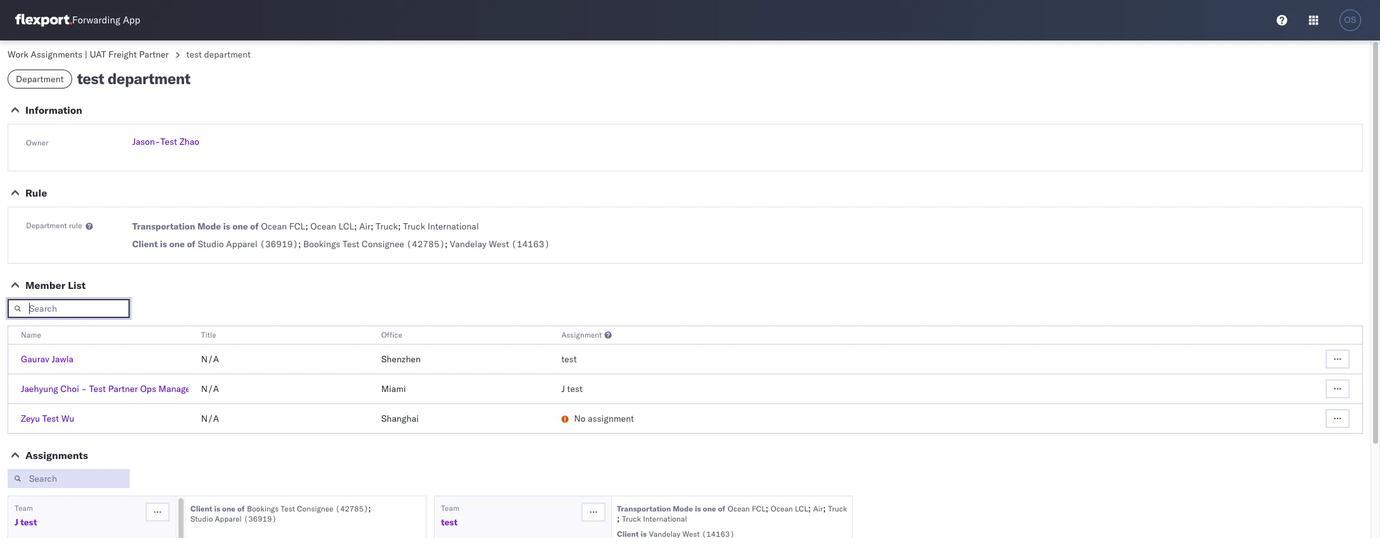 Task type: vqa. For each thing, say whether or not it's contained in the screenshot.
Apparel
yes



Task type: describe. For each thing, give the bounding box(es) containing it.
member
[[25, 279, 65, 292]]

0 vertical spatial studio
[[198, 239, 224, 250]]

lcl inside transportation mode is one of ocean fcl ; ocean lcl ; air ; truck ; truck international
[[795, 504, 808, 514]]

freight
[[108, 49, 137, 60]]

0 vertical spatial consignee
[[362, 239, 404, 250]]

forwarding app link
[[15, 14, 140, 27]]

of inside transportation mode is one of ocean fcl ; ocean lcl ; air ; truck ; truck international
[[718, 504, 725, 514]]

Search text field
[[8, 470, 130, 489]]

shanghai
[[381, 413, 419, 425]]

ops
[[140, 383, 156, 395]]

miami
[[381, 383, 406, 395]]

j test
[[561, 383, 583, 395]]

zhao
[[179, 136, 199, 147]]

0 vertical spatial partner
[[139, 49, 169, 60]]

1 vertical spatial assignments
[[25, 449, 88, 462]]

team for j
[[15, 504, 33, 513]]

transportation mode is one of
[[132, 221, 259, 232]]

vandelay
[[450, 239, 487, 250]]

client is one of for bookings test consignee (42785)
[[190, 504, 245, 514]]

1 horizontal spatial department
[[204, 49, 251, 60]]

client for studio apparel (36919)
[[132, 239, 158, 250]]

jason-test zhao
[[132, 136, 199, 147]]

1 horizontal spatial bookings
[[303, 239, 340, 250]]

jaehyung
[[21, 383, 58, 395]]

gaurav jawla link
[[21, 354, 73, 365]]

; inside bookings test consignee (42785) ; studio apparel (36919)
[[368, 503, 371, 514]]

(14163)
[[511, 239, 550, 250]]

test link
[[441, 516, 458, 529]]

work
[[8, 49, 28, 60]]

transportation for transportation mode is one of ocean fcl ; ocean lcl ; air ; truck ; truck international
[[617, 504, 671, 514]]

work assignments | uat freight partner link
[[8, 49, 169, 60]]

wu
[[61, 413, 74, 425]]

test inside team test
[[441, 517, 458, 528]]

mode for transportation mode is one of
[[197, 221, 221, 232]]

international inside transportation mode is one of ocean fcl ; ocean lcl ; air ; truck ; truck international
[[643, 514, 687, 524]]

no
[[574, 413, 586, 425]]

app
[[123, 14, 140, 26]]

bookings inside bookings test consignee (42785) ; studio apparel (36919)
[[247, 504, 279, 514]]

0 vertical spatial j
[[561, 383, 565, 395]]

1 n/a from the top
[[201, 354, 219, 365]]

gaurav jawla
[[21, 354, 73, 365]]

0 vertical spatial apparel
[[226, 239, 257, 250]]

one inside transportation mode is one of ocean fcl ; ocean lcl ; air ; truck ; truck international
[[703, 504, 716, 514]]

Search text field
[[8, 299, 130, 318]]

rule
[[25, 187, 47, 199]]

list
[[68, 279, 86, 292]]

(42785) inside bookings test consignee (42785) ; studio apparel (36919)
[[335, 504, 368, 514]]

zeyu test wu
[[21, 413, 74, 425]]

jaehyung choi - test partner ops manager link
[[21, 383, 194, 395]]

department for department rule
[[26, 221, 67, 230]]

flexport. image
[[15, 14, 72, 27]]



Task type: locate. For each thing, give the bounding box(es) containing it.
1 vertical spatial test department
[[77, 69, 190, 88]]

name
[[21, 330, 41, 340]]

n/a for wu
[[201, 413, 219, 425]]

0 vertical spatial (36919)
[[260, 239, 298, 250]]

os button
[[1336, 6, 1365, 35]]

3 n/a from the top
[[201, 413, 219, 425]]

department
[[204, 49, 251, 60], [108, 69, 190, 88]]

(42785)
[[406, 239, 445, 250], [335, 504, 368, 514]]

0 horizontal spatial partner
[[108, 383, 138, 395]]

test for zeyu test wu
[[42, 413, 59, 425]]

1 vertical spatial air
[[813, 504, 823, 514]]

1 horizontal spatial international
[[643, 514, 687, 524]]

1 horizontal spatial transportation
[[617, 504, 671, 514]]

2 n/a from the top
[[201, 383, 219, 395]]

international
[[428, 221, 479, 232], [643, 514, 687, 524]]

1 horizontal spatial team
[[441, 504, 459, 513]]

1 vertical spatial department
[[26, 221, 67, 230]]

air
[[359, 221, 371, 232], [813, 504, 823, 514]]

department down "work"
[[16, 73, 64, 85]]

team
[[15, 504, 33, 513], [441, 504, 459, 513]]

test for jason-test zhao
[[160, 136, 177, 147]]

0 horizontal spatial mode
[[197, 221, 221, 232]]

shenzhen
[[381, 354, 421, 365]]

0 vertical spatial (42785)
[[406, 239, 445, 250]]

0 vertical spatial lcl
[[339, 221, 354, 232]]

studio inside bookings test consignee (42785) ; studio apparel (36919)
[[190, 514, 213, 524]]

fcl
[[289, 221, 305, 232], [752, 504, 766, 514]]

assignments up search text box
[[25, 449, 88, 462]]

1 vertical spatial j
[[15, 517, 18, 528]]

choi
[[60, 383, 79, 395]]

mode
[[197, 221, 221, 232], [673, 504, 693, 514]]

uat
[[90, 49, 106, 60]]

1 vertical spatial apparel
[[215, 514, 242, 524]]

1 vertical spatial department
[[108, 69, 190, 88]]

1 vertical spatial lcl
[[795, 504, 808, 514]]

0 vertical spatial department
[[16, 73, 64, 85]]

0 vertical spatial transportation
[[132, 221, 195, 232]]

transportation
[[132, 221, 195, 232], [617, 504, 671, 514]]

2 vertical spatial n/a
[[201, 413, 219, 425]]

1 vertical spatial (42785)
[[335, 504, 368, 514]]

team for test
[[441, 504, 459, 513]]

0 horizontal spatial team
[[15, 504, 33, 513]]

0 vertical spatial client
[[132, 239, 158, 250]]

consignee inside bookings test consignee (42785) ; studio apparel (36919)
[[297, 504, 333, 514]]

mode for transportation mode is one of ocean fcl ; ocean lcl ; air ; truck ; truck international
[[673, 504, 693, 514]]

1 horizontal spatial (42785)
[[406, 239, 445, 250]]

1 vertical spatial n/a
[[201, 383, 219, 395]]

1 horizontal spatial air
[[813, 504, 823, 514]]

0 horizontal spatial international
[[428, 221, 479, 232]]

0 horizontal spatial consignee
[[297, 504, 333, 514]]

air inside transportation mode is one of ocean fcl ; ocean lcl ; air ; truck ; truck international
[[813, 504, 823, 514]]

transportation mode is one of ocean fcl ; ocean lcl ; air ; truck ; truck international
[[617, 503, 847, 525]]

(36919) inside bookings test consignee (42785) ; studio apparel (36919)
[[244, 514, 277, 524]]

zeyu
[[21, 413, 40, 425]]

assignments
[[31, 49, 82, 60], [25, 449, 88, 462]]

os
[[1344, 15, 1357, 25]]

j test link
[[15, 516, 37, 529]]

mode inside transportation mode is one of ocean fcl ; ocean lcl ; air ; truck ; truck international
[[673, 504, 693, 514]]

0 horizontal spatial fcl
[[289, 221, 305, 232]]

1 vertical spatial transportation
[[617, 504, 671, 514]]

1 horizontal spatial lcl
[[795, 504, 808, 514]]

owner
[[26, 138, 48, 147]]

0 vertical spatial department
[[204, 49, 251, 60]]

0 horizontal spatial lcl
[[339, 221, 354, 232]]

is
[[223, 221, 230, 232], [160, 239, 167, 250], [214, 504, 220, 514], [695, 504, 701, 514]]

no assignment
[[574, 413, 634, 425]]

1 horizontal spatial consignee
[[362, 239, 404, 250]]

1 vertical spatial fcl
[[752, 504, 766, 514]]

test inside the team j test
[[20, 517, 37, 528]]

rule
[[69, 221, 82, 230]]

studio apparel (36919) ; bookings test consignee (42785) ; vandelay west (14163)
[[198, 239, 550, 250]]

truck
[[376, 221, 398, 232], [403, 221, 425, 232], [828, 504, 847, 514], [622, 514, 641, 524]]

lcl
[[339, 221, 354, 232], [795, 504, 808, 514]]

team j test
[[15, 504, 37, 528]]

0 vertical spatial international
[[428, 221, 479, 232]]

0 horizontal spatial j
[[15, 517, 18, 528]]

information
[[25, 104, 82, 116]]

ocean
[[261, 221, 287, 232], [310, 221, 336, 232], [728, 504, 750, 514], [771, 504, 793, 514]]

client for bookings test consignee (42785)
[[190, 504, 212, 514]]

1 horizontal spatial j
[[561, 383, 565, 395]]

0 horizontal spatial air
[[359, 221, 371, 232]]

forwarding
[[72, 14, 120, 26]]

test for bookings test consignee (42785) ; studio apparel (36919)
[[281, 504, 295, 514]]

bookings test consignee (42785) ; studio apparel (36919)
[[190, 503, 371, 524]]

client is one of for studio apparel (36919)
[[132, 239, 195, 250]]

client is one of
[[132, 239, 195, 250], [190, 504, 245, 514]]

client
[[132, 239, 158, 250], [190, 504, 212, 514]]

jaehyung choi - test partner ops manager
[[21, 383, 194, 395]]

title
[[201, 330, 216, 340]]

0 horizontal spatial client
[[132, 239, 158, 250]]

team inside the team j test
[[15, 504, 33, 513]]

department left rule
[[26, 221, 67, 230]]

1 vertical spatial studio
[[190, 514, 213, 524]]

;
[[305, 221, 308, 232], [354, 221, 357, 232], [371, 221, 373, 232], [398, 221, 401, 232], [298, 239, 301, 250], [445, 239, 448, 250], [368, 503, 371, 514], [766, 503, 768, 514], [808, 503, 811, 514], [823, 503, 826, 514], [617, 513, 620, 525]]

0 vertical spatial assignments
[[31, 49, 82, 60]]

1 horizontal spatial fcl
[[752, 504, 766, 514]]

1 team from the left
[[15, 504, 33, 513]]

0 vertical spatial bookings
[[303, 239, 340, 250]]

-
[[81, 383, 87, 395]]

fcl inside transportation mode is one of ocean fcl ; ocean lcl ; air ; truck ; truck international
[[752, 504, 766, 514]]

n/a
[[201, 354, 219, 365], [201, 383, 219, 395], [201, 413, 219, 425]]

0 horizontal spatial transportation
[[132, 221, 195, 232]]

0 vertical spatial fcl
[[289, 221, 305, 232]]

bookings
[[303, 239, 340, 250], [247, 504, 279, 514]]

0 horizontal spatial department
[[108, 69, 190, 88]]

transportation for transportation mode is one of
[[132, 221, 195, 232]]

department rule
[[26, 221, 82, 230]]

jawla
[[52, 354, 73, 365]]

transportation inside transportation mode is one of ocean fcl ; ocean lcl ; air ; truck ; truck international
[[617, 504, 671, 514]]

team up j test link at left bottom
[[15, 504, 33, 513]]

west
[[489, 239, 509, 250]]

department
[[16, 73, 64, 85], [26, 221, 67, 230]]

|
[[85, 49, 87, 60]]

1 vertical spatial client
[[190, 504, 212, 514]]

one
[[233, 221, 248, 232], [169, 239, 185, 250], [222, 504, 235, 514], [703, 504, 716, 514]]

ocean fcl ; ocean lcl ; air ; truck ; truck international
[[261, 221, 479, 232]]

test department
[[186, 49, 251, 60], [77, 69, 190, 88]]

0 horizontal spatial (42785)
[[335, 504, 368, 514]]

j
[[561, 383, 565, 395], [15, 517, 18, 528]]

assignments left |
[[31, 49, 82, 60]]

team test
[[441, 504, 459, 528]]

1 vertical spatial consignee
[[297, 504, 333, 514]]

n/a for -
[[201, 383, 219, 395]]

test inside bookings test consignee (42785) ; studio apparel (36919)
[[281, 504, 295, 514]]

0 vertical spatial air
[[359, 221, 371, 232]]

1 vertical spatial (36919)
[[244, 514, 277, 524]]

1 vertical spatial bookings
[[247, 504, 279, 514]]

0 vertical spatial client is one of
[[132, 239, 195, 250]]

apparel
[[226, 239, 257, 250], [215, 514, 242, 524]]

test
[[186, 49, 202, 60], [77, 69, 104, 88], [561, 354, 577, 365], [567, 383, 583, 395], [20, 517, 37, 528], [441, 517, 458, 528]]

forwarding app
[[72, 14, 140, 26]]

partner
[[139, 49, 169, 60], [108, 383, 138, 395]]

member list
[[25, 279, 86, 292]]

is inside transportation mode is one of ocean fcl ; ocean lcl ; air ; truck ; truck international
[[695, 504, 701, 514]]

1 horizontal spatial client
[[190, 504, 212, 514]]

assignment
[[561, 330, 602, 340]]

0 vertical spatial n/a
[[201, 354, 219, 365]]

(36919)
[[260, 239, 298, 250], [244, 514, 277, 524]]

0 vertical spatial test department
[[186, 49, 251, 60]]

test
[[160, 136, 177, 147], [343, 239, 359, 250], [89, 383, 106, 395], [42, 413, 59, 425], [281, 504, 295, 514]]

zeyu test wu link
[[21, 413, 74, 425]]

of
[[250, 221, 259, 232], [187, 239, 195, 250], [237, 504, 245, 514], [718, 504, 725, 514]]

gaurav
[[21, 354, 49, 365]]

apparel inside bookings test consignee (42785) ; studio apparel (36919)
[[215, 514, 242, 524]]

1 horizontal spatial mode
[[673, 504, 693, 514]]

assignment
[[588, 413, 634, 425]]

1 vertical spatial partner
[[108, 383, 138, 395]]

jason-test zhao link
[[132, 136, 199, 147]]

0 horizontal spatial bookings
[[247, 504, 279, 514]]

0 vertical spatial mode
[[197, 221, 221, 232]]

2 team from the left
[[441, 504, 459, 513]]

consignee
[[362, 239, 404, 250], [297, 504, 333, 514]]

1 vertical spatial client is one of
[[190, 504, 245, 514]]

j inside the team j test
[[15, 517, 18, 528]]

1 vertical spatial international
[[643, 514, 687, 524]]

department for department
[[16, 73, 64, 85]]

work assignments | uat freight partner
[[8, 49, 169, 60]]

studio
[[198, 239, 224, 250], [190, 514, 213, 524]]

1 horizontal spatial partner
[[139, 49, 169, 60]]

jason-
[[132, 136, 160, 147]]

team up test link
[[441, 504, 459, 513]]

partner left ops
[[108, 383, 138, 395]]

office
[[381, 330, 402, 340]]

manager
[[159, 383, 194, 395]]

partner right freight
[[139, 49, 169, 60]]

1 vertical spatial mode
[[673, 504, 693, 514]]



